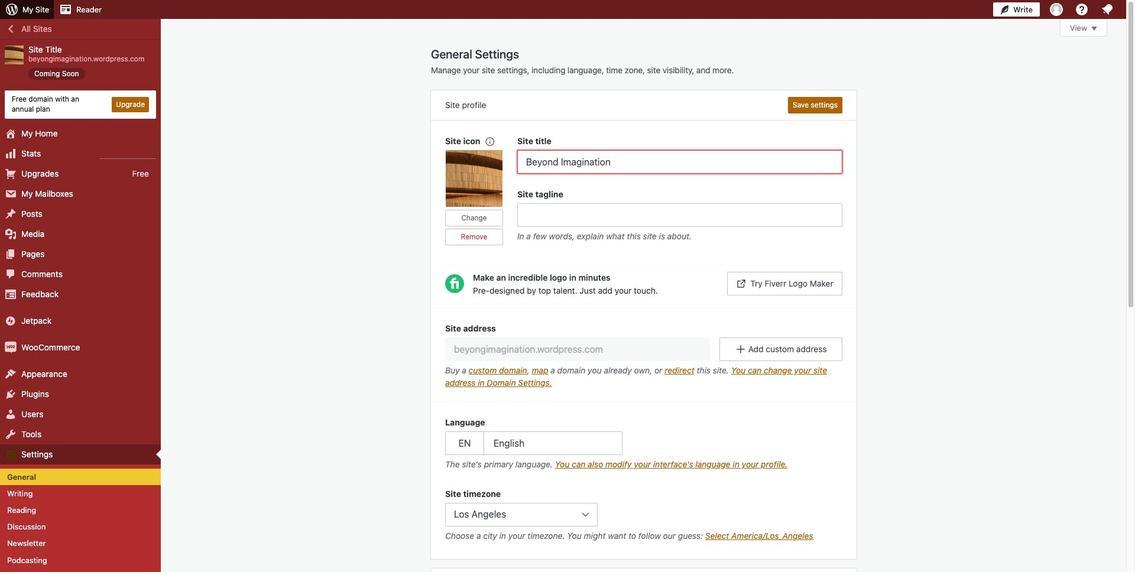 Task type: vqa. For each thing, say whether or not it's contained in the screenshot.
GROUP
yes



Task type: locate. For each thing, give the bounding box(es) containing it.
my profile image
[[1050, 3, 1063, 16]]

1 vertical spatial img image
[[5, 341, 17, 353]]

main content
[[431, 19, 1107, 572]]

group
[[445, 135, 517, 260], [517, 135, 842, 174], [517, 188, 842, 245], [431, 307, 857, 402], [445, 416, 842, 474], [445, 488, 842, 545]]

1 img image from the top
[[5, 315, 17, 327]]

img image
[[5, 315, 17, 327], [5, 341, 17, 353]]

more information image
[[484, 136, 495, 146]]

2 img image from the top
[[5, 341, 17, 353]]

None text field
[[517, 150, 842, 174], [517, 203, 842, 227], [445, 338, 710, 361], [517, 150, 842, 174], [517, 203, 842, 227], [445, 338, 710, 361]]

0 vertical spatial img image
[[5, 315, 17, 327]]

closed image
[[1091, 27, 1097, 31]]



Task type: describe. For each thing, give the bounding box(es) containing it.
manage your notifications image
[[1100, 2, 1114, 17]]

help image
[[1075, 2, 1089, 17]]

highest hourly views 0 image
[[100, 151, 156, 159]]

fiverr small logo image
[[445, 274, 464, 293]]



